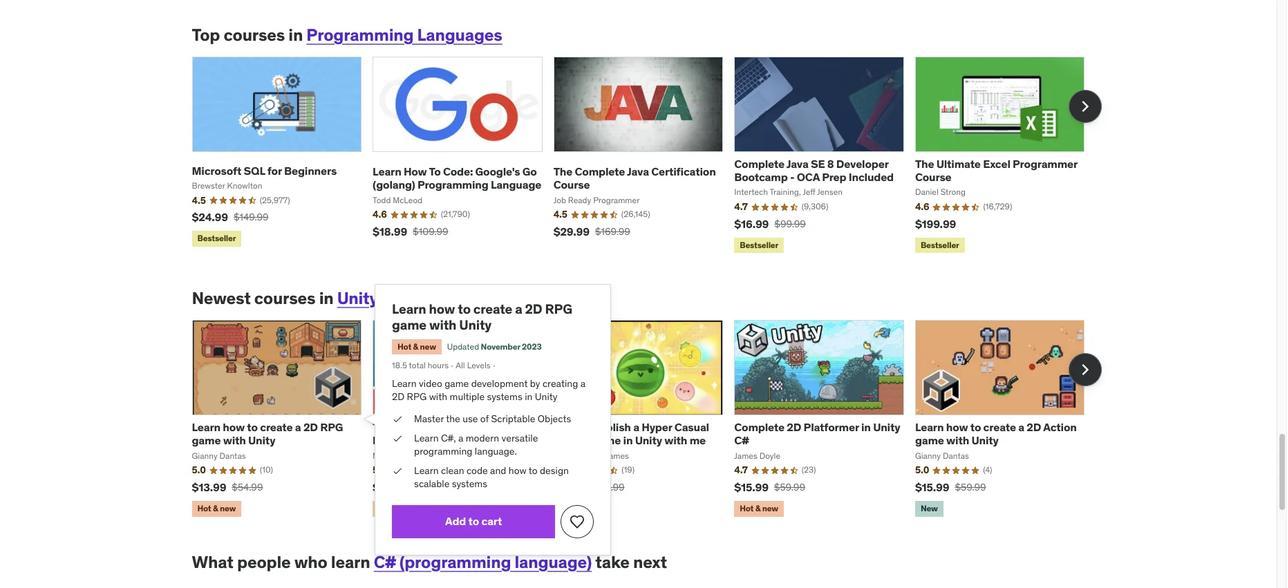 Task type: locate. For each thing, give the bounding box(es) containing it.
tab list
[[192, 584, 269, 588]]

java
[[787, 157, 809, 171], [627, 165, 649, 178]]

2 horizontal spatial create
[[984, 421, 1016, 434]]

game inside learn how to create a 2d action game with unity
[[915, 434, 944, 448]]

new down $13.99 $54.99
[[220, 503, 236, 514]]

in
[[289, 24, 303, 46], [319, 288, 334, 309], [525, 391, 533, 403], [862, 421, 871, 434], [623, 434, 633, 448]]

to inside learn how to create a 2d rpg game with unity
[[458, 301, 471, 317]]

1 horizontal spatial java
[[787, 157, 809, 171]]

2d inside learn how to create a 2d rpg game with unity gianny dantas
[[303, 421, 318, 434]]

the left ultimate
[[915, 157, 934, 171]]

learn inside learn c#, a modern versatile programming language.
[[414, 432, 439, 444]]

0 horizontal spatial create
[[260, 421, 293, 434]]

unity link
[[337, 288, 378, 309]]

hot & new
[[398, 341, 436, 352], [197, 503, 236, 514]]

0 vertical spatial c#
[[734, 434, 749, 448]]

1 vertical spatial hot & new
[[197, 503, 236, 514]]

create up (10)
[[260, 421, 293, 434]]

c#
[[734, 434, 749, 448], [374, 551, 396, 573]]

create inside learn how to create a 2d rpg game with unity gianny dantas
[[260, 421, 293, 434]]

learn inside learn how to code: google's go (golang) programming language
[[373, 165, 401, 178]]

java left certification
[[627, 165, 649, 178]]

game inside learn how to create a 2d rpg game with unity gianny dantas
[[192, 434, 221, 448]]

complete inside complete java se 8 developer bootcamp - oca prep included
[[734, 157, 785, 171]]

how inside learn how to create a 2d rpg game with unity
[[429, 301, 455, 317]]

carousel element for top courses in programming languages
[[192, 57, 1102, 256]]

how
[[404, 165, 427, 178]]

0 vertical spatial hot
[[398, 341, 411, 352]]

language)
[[515, 551, 592, 573]]

hot down $13.99
[[197, 503, 211, 514]]

create & polish a hyper casual mobile game in unity with me link
[[554, 421, 709, 448]]

a inside learn video game development by creating a 2d rpg with multiple systems in unity
[[581, 377, 586, 390]]

unity inside learn how to create a 2d rpg game with unity gianny dantas
[[248, 434, 275, 448]]

1 horizontal spatial learn how to create a 2d rpg game with unity link
[[392, 301, 572, 333]]

oca
[[797, 170, 820, 184]]

(programming
[[400, 551, 511, 573]]

complete java se 8 developer bootcamp - oca prep included link
[[734, 157, 894, 184]]

learn for learn how to code: google's go (golang) programming language
[[373, 165, 401, 178]]

0 horizontal spatial programming
[[307, 24, 414, 46]]

create up updated november 2023
[[473, 301, 512, 317]]

18.5 total hours
[[392, 360, 449, 371]]

the complete java certification course link
[[554, 165, 716, 192]]

5.0
[[192, 464, 206, 477]]

programmer
[[1013, 157, 1078, 171]]

xsmall image
[[392, 464, 403, 478]]

a inside learn c#, a modern versatile programming language.
[[458, 432, 463, 444]]

learn how to create a 2d rpg game with unity link up updated november 2023
[[392, 301, 572, 333]]

create
[[473, 301, 512, 317], [260, 421, 293, 434], [984, 421, 1016, 434]]

complete inside the complete java certification course
[[575, 165, 625, 178]]

2 carousel element from the top
[[192, 320, 1102, 520]]

rpg
[[545, 301, 572, 317], [407, 391, 427, 403], [320, 421, 343, 434]]

carousel element for newest courses in unity
[[192, 320, 1102, 520]]

with for learn how to create a 2d action game with unity
[[947, 434, 969, 448]]

creating
[[543, 377, 578, 390]]

1 vertical spatial systems
[[452, 478, 488, 490]]

courses right newest on the left
[[254, 288, 316, 309]]

take
[[596, 551, 630, 573]]

next image
[[1074, 95, 1096, 117]]

learn how to create a 2d rpg game with unity link up (10)
[[192, 421, 343, 448]]

gianny
[[192, 451, 218, 461]]

the inside the ultimate excel programmer course
[[915, 157, 934, 171]]

with inside learn how to create a 2d rpg game with unity
[[429, 317, 457, 333]]

course right 'go'
[[554, 178, 590, 192]]

1 xsmall image from the top
[[392, 413, 403, 426]]

game
[[591, 434, 621, 448]]

0 horizontal spatial the
[[554, 165, 573, 178]]

1 horizontal spatial programming
[[418, 178, 489, 192]]

levels
[[467, 360, 491, 371]]

rpg for learn how to create a 2d rpg game with unity gianny dantas
[[320, 421, 343, 434]]

0 vertical spatial courses
[[224, 24, 285, 46]]

0 horizontal spatial java
[[627, 165, 649, 178]]

1 horizontal spatial hot & new
[[398, 341, 436, 352]]

2d inside learn video game development by creating a 2d rpg with multiple systems in unity
[[392, 391, 405, 403]]

versatile
[[502, 432, 538, 444]]

learn
[[373, 165, 401, 178], [392, 301, 426, 317], [392, 377, 417, 390], [192, 421, 221, 434], [915, 421, 944, 434], [414, 432, 439, 444], [414, 464, 439, 477]]

unity
[[337, 288, 378, 309], [459, 317, 492, 333], [535, 391, 558, 403], [873, 421, 900, 434], [248, 434, 275, 448], [635, 434, 662, 448], [972, 434, 999, 448]]

courses
[[224, 24, 285, 46], [254, 288, 316, 309]]

game inside learn how to create a 2d rpg game with unity
[[392, 317, 427, 333]]

0 horizontal spatial &
[[213, 503, 218, 514]]

learn for learn how to create a 2d rpg game with unity gianny dantas
[[192, 421, 221, 434]]

master the use of scriptable objects
[[414, 413, 571, 425]]

carousel element containing learn how to create a 2d rpg game with unity
[[192, 320, 1102, 520]]

c# inside complete 2d platformer in unity c#
[[734, 434, 749, 448]]

1 horizontal spatial rpg
[[407, 391, 427, 403]]

excel
[[983, 157, 1011, 171]]

to inside learn how to create a 2d action game with unity
[[971, 421, 981, 434]]

2 vertical spatial &
[[213, 503, 218, 514]]

systems down code
[[452, 478, 488, 490]]

a inside create & polish a hyper casual mobile game in unity with me
[[633, 421, 639, 434]]

xsmall image up xsmall icon
[[392, 432, 403, 445]]

complete inside complete 2d platformer in unity c#
[[734, 421, 785, 434]]

create inside learn how to create a 2d rpg game with unity
[[473, 301, 512, 317]]

game inside learn video game development by creating a 2d rpg with multiple systems in unity
[[445, 377, 469, 390]]

1 vertical spatial carousel element
[[192, 320, 1102, 520]]

1 vertical spatial c#
[[374, 551, 396, 573]]

0 horizontal spatial c#
[[374, 551, 396, 573]]

0 horizontal spatial rpg
[[320, 421, 343, 434]]

create for learn how to create a 2d rpg game with unity
[[473, 301, 512, 317]]

learn for learn how to create a 2d action game with unity
[[915, 421, 944, 434]]

to
[[429, 165, 441, 178]]

the complete java certification course
[[554, 165, 716, 192]]

2d inside learn how to create a 2d action game with unity
[[1027, 421, 1041, 434]]

courses right top
[[224, 24, 285, 46]]

2 xsmall image from the top
[[392, 432, 403, 445]]

0 horizontal spatial new
[[220, 503, 236, 514]]

how inside learn how to create a 2d action game with unity
[[946, 421, 968, 434]]

by
[[530, 377, 540, 390]]

1 horizontal spatial the
[[915, 157, 934, 171]]

create for learn how to create a 2d rpg game with unity gianny dantas
[[260, 421, 293, 434]]

1 vertical spatial courses
[[254, 288, 316, 309]]

to inside learn how to create a 2d rpg game with unity gianny dantas
[[247, 421, 258, 434]]

total
[[409, 360, 426, 371]]

course inside the ultimate excel programmer course
[[915, 170, 952, 184]]

& left polish
[[590, 421, 597, 434]]

unity inside learn how to create a 2d action game with unity
[[972, 434, 999, 448]]

0 vertical spatial systems
[[487, 391, 523, 403]]

new up 18.5 total hours
[[420, 341, 436, 352]]

newest
[[192, 288, 251, 309]]

dantas
[[220, 451, 246, 461]]

1 vertical spatial xsmall image
[[392, 432, 403, 445]]

with inside create & polish a hyper casual mobile game in unity with me
[[665, 434, 687, 448]]

language
[[491, 178, 542, 192]]

complete
[[734, 157, 785, 171], [575, 165, 625, 178], [734, 421, 785, 434]]

learn inside learn video game development by creating a 2d rpg with multiple systems in unity
[[392, 377, 417, 390]]

complete for programming languages
[[734, 157, 785, 171]]

updated november 2023
[[447, 341, 542, 352]]

how for learn how to create a 2d action game with unity
[[946, 421, 968, 434]]

action
[[1043, 421, 1077, 434]]

hot
[[398, 341, 411, 352], [197, 503, 211, 514]]

the for the ultimate excel programmer course
[[915, 157, 934, 171]]

create left action
[[984, 421, 1016, 434]]

course right included
[[915, 170, 952, 184]]

0 horizontal spatial hot & new
[[197, 503, 236, 514]]

the inside the complete java certification course
[[554, 165, 573, 178]]

add to cart
[[445, 515, 502, 528]]

2 horizontal spatial &
[[590, 421, 597, 434]]

& up total
[[413, 341, 418, 352]]

1 vertical spatial hot
[[197, 503, 211, 514]]

0 vertical spatial xsmall image
[[392, 413, 403, 426]]

create inside learn how to create a 2d action game with unity
[[984, 421, 1016, 434]]

0 vertical spatial rpg
[[545, 301, 572, 317]]

rpg inside learn how to create a 2d rpg game with unity
[[545, 301, 572, 317]]

c# right "me" on the right
[[734, 434, 749, 448]]

0 vertical spatial learn how to create a 2d rpg game with unity link
[[392, 301, 572, 333]]

0 horizontal spatial learn how to create a 2d rpg game with unity link
[[192, 421, 343, 448]]

carousel element
[[192, 57, 1102, 256], [192, 320, 1102, 520]]

learn inside learn clean code and how to design scalable systems
[[414, 464, 439, 477]]

java left the se
[[787, 157, 809, 171]]

to
[[458, 301, 471, 317], [247, 421, 258, 434], [971, 421, 981, 434], [529, 464, 538, 477], [469, 515, 479, 528]]

1 vertical spatial new
[[220, 503, 236, 514]]

to for learn how to create a 2d rpg game with unity
[[458, 301, 471, 317]]

unity inside learn how to create a 2d rpg game with unity
[[459, 317, 492, 333]]

java inside the complete java certification course
[[627, 165, 649, 178]]

&
[[413, 341, 418, 352], [590, 421, 597, 434], [213, 503, 218, 514]]

learn clean code and how to design scalable systems
[[414, 464, 569, 490]]

video
[[419, 377, 442, 390]]

unity inside learn video game development by creating a 2d rpg with multiple systems in unity
[[535, 391, 558, 403]]

game for learn how to create a 2d rpg game with unity gianny dantas
[[192, 434, 221, 448]]

with
[[429, 317, 457, 333], [429, 391, 447, 403], [223, 434, 246, 448], [665, 434, 687, 448], [947, 434, 969, 448]]

learn inside learn how to create a 2d rpg game with unity gianny dantas
[[192, 421, 221, 434]]

the right 'go'
[[554, 165, 573, 178]]

1 horizontal spatial c#
[[734, 434, 749, 448]]

$54.99
[[232, 481, 263, 494]]

sql
[[244, 164, 265, 177]]

1 horizontal spatial course
[[915, 170, 952, 184]]

top courses in programming languages
[[192, 24, 502, 46]]

add
[[445, 515, 466, 528]]

1 vertical spatial &
[[590, 421, 597, 434]]

0 vertical spatial hot & new
[[398, 341, 436, 352]]

1 vertical spatial programming
[[418, 178, 489, 192]]

0 horizontal spatial hot
[[197, 503, 211, 514]]

xsmall image left master
[[392, 413, 403, 426]]

how for learn how to create a 2d rpg game with unity
[[429, 301, 455, 317]]

1 vertical spatial rpg
[[407, 391, 427, 403]]

xsmall image
[[392, 413, 403, 426], [392, 432, 403, 445]]

learn inside learn how to create a 2d action game with unity
[[915, 421, 944, 434]]

how inside learn how to create a 2d rpg game with unity gianny dantas
[[223, 421, 245, 434]]

with inside learn how to create a 2d rpg game with unity gianny dantas
[[223, 434, 246, 448]]

included
[[849, 170, 894, 184]]

with inside learn how to create a 2d action game with unity
[[947, 434, 969, 448]]

1 horizontal spatial &
[[413, 341, 418, 352]]

microsoft sql for beginners
[[192, 164, 337, 177]]

2d inside learn how to create a 2d rpg game with unity
[[525, 301, 542, 317]]

learn how to create a 2d rpg game with unity gianny dantas
[[192, 421, 343, 461]]

2 vertical spatial rpg
[[320, 421, 343, 434]]

1 vertical spatial learn how to create a 2d rpg game with unity link
[[192, 421, 343, 448]]

learn how to create a 2d action game with unity link
[[915, 421, 1077, 448]]

game
[[392, 317, 427, 333], [445, 377, 469, 390], [192, 434, 221, 448], [915, 434, 944, 448]]

hot up 18.5
[[398, 341, 411, 352]]

the ultimate excel programmer course
[[915, 157, 1078, 184]]

wishlist image
[[569, 514, 586, 530]]

& down $13.99
[[213, 503, 218, 514]]

systems inside learn clean code and how to design scalable systems
[[452, 478, 488, 490]]

all
[[456, 360, 465, 371]]

learn video game development by creating a 2d rpg with multiple systems in unity
[[392, 377, 586, 403]]

2d for learn how to create a 2d rpg game with unity gianny dantas
[[303, 421, 318, 434]]

course
[[915, 170, 952, 184], [554, 178, 590, 192]]

with for learn how to create a 2d rpg game with unity gianny dantas
[[223, 434, 246, 448]]

rpg inside learn how to create a 2d rpg game with unity gianny dantas
[[320, 421, 343, 434]]

a inside learn how to create a 2d action game with unity
[[1019, 421, 1025, 434]]

courses for newest
[[254, 288, 316, 309]]

c# right learn
[[374, 551, 396, 573]]

google's
[[475, 165, 520, 178]]

to inside button
[[469, 515, 479, 528]]

2 horizontal spatial rpg
[[545, 301, 572, 317]]

1 horizontal spatial create
[[473, 301, 512, 317]]

complete 2d platformer in unity c#
[[734, 421, 900, 448]]

learn inside learn how to create a 2d rpg game with unity
[[392, 301, 426, 317]]

programming
[[414, 445, 473, 458]]

course inside the complete java certification course
[[554, 178, 590, 192]]

programming
[[307, 24, 414, 46], [418, 178, 489, 192]]

learn c#, a modern versatile programming language.
[[414, 432, 538, 458]]

who
[[294, 551, 328, 573]]

1 horizontal spatial new
[[420, 341, 436, 352]]

hot & new down $13.99
[[197, 503, 236, 514]]

-
[[790, 170, 795, 184]]

1 carousel element from the top
[[192, 57, 1102, 256]]

carousel element containing complete java se 8 developer bootcamp - oca prep included
[[192, 57, 1102, 256]]

hot & new up total
[[398, 341, 436, 352]]

systems down development
[[487, 391, 523, 403]]

0 vertical spatial carousel element
[[192, 57, 1102, 256]]

cart
[[482, 515, 502, 528]]

learn how to create a 2d rpg game with unity link for (10)
[[192, 421, 343, 448]]

newest courses in unity
[[192, 288, 378, 309]]

0 horizontal spatial course
[[554, 178, 590, 192]]



Task type: describe. For each thing, give the bounding box(es) containing it.
master
[[414, 413, 444, 425]]

$13.99 $54.99
[[192, 481, 263, 495]]

a inside learn how to create a 2d rpg game with unity gianny dantas
[[295, 421, 301, 434]]

create
[[554, 421, 588, 434]]

objects
[[538, 413, 571, 425]]

updated
[[447, 341, 479, 352]]

to for learn how to create a 2d rpg game with unity gianny dantas
[[247, 421, 258, 434]]

and
[[490, 464, 506, 477]]

programming languages link
[[307, 24, 502, 46]]

microsoft
[[192, 164, 241, 177]]

course for ultimate
[[915, 170, 952, 184]]

people
[[237, 551, 291, 573]]

18.5
[[392, 360, 407, 371]]

learn
[[331, 551, 370, 573]]

next
[[633, 551, 667, 573]]

modern
[[466, 432, 499, 444]]

learn how to create a 2d rpg game with unity
[[392, 301, 572, 333]]

courses for top
[[224, 24, 285, 46]]

course for complete
[[554, 178, 590, 192]]

$13.99
[[192, 481, 226, 495]]

learn for learn video game development by creating a 2d rpg with multiple systems in unity
[[392, 377, 417, 390]]

game for learn how to create a 2d rpg game with unity
[[392, 317, 427, 333]]

8
[[827, 157, 834, 171]]

next image
[[1074, 359, 1096, 381]]

prep
[[822, 170, 847, 184]]

(10)
[[260, 465, 273, 475]]

ultimate
[[937, 157, 981, 171]]

with inside learn video game development by creating a 2d rpg with multiple systems in unity
[[429, 391, 447, 403]]

polish
[[599, 421, 631, 434]]

in inside create & polish a hyper casual mobile game in unity with me
[[623, 434, 633, 448]]

for
[[267, 164, 282, 177]]

the ultimate excel programmer course link
[[915, 157, 1078, 184]]

scalable
[[414, 478, 450, 490]]

hours
[[428, 360, 449, 371]]

how inside learn clean code and how to design scalable systems
[[509, 464, 527, 477]]

platformer
[[804, 421, 859, 434]]

complete 2d platformer in unity c# link
[[734, 421, 900, 448]]

use
[[463, 413, 478, 425]]

the for the complete java certification course
[[554, 165, 573, 178]]

xsmall image for master
[[392, 413, 403, 426]]

beginners
[[284, 164, 337, 177]]

se
[[811, 157, 825, 171]]

languages
[[417, 24, 502, 46]]

of
[[480, 413, 489, 425]]

all levels
[[456, 360, 491, 371]]

unity inside complete 2d platformer in unity c#
[[873, 421, 900, 434]]

unity inside create & polish a hyper casual mobile game in unity with me
[[635, 434, 662, 448]]

with for learn how to create a 2d rpg game with unity
[[429, 317, 457, 333]]

in inside learn video game development by creating a 2d rpg with multiple systems in unity
[[525, 391, 533, 403]]

multiple
[[450, 391, 485, 403]]

bootcamp
[[734, 170, 788, 184]]

developer
[[836, 157, 889, 171]]

rpg for learn how to create a 2d rpg game with unity
[[545, 301, 572, 317]]

(golang)
[[373, 178, 415, 192]]

casual
[[675, 421, 709, 434]]

2d for learn how to create a 2d rpg game with unity
[[525, 301, 542, 317]]

learn how to create a 2d action game with unity
[[915, 421, 1077, 448]]

a inside learn how to create a 2d rpg game with unity
[[515, 301, 522, 317]]

& inside create & polish a hyper casual mobile game in unity with me
[[590, 421, 597, 434]]

go
[[523, 165, 537, 178]]

c#,
[[441, 432, 456, 444]]

create for learn how to create a 2d action game with unity
[[984, 421, 1016, 434]]

mobile
[[554, 434, 589, 448]]

c# (programming language) link
[[374, 551, 592, 573]]

learn how to code: google's go (golang) programming language link
[[373, 165, 542, 192]]

code:
[[443, 165, 473, 178]]

rpg inside learn video game development by creating a 2d rpg with multiple systems in unity
[[407, 391, 427, 403]]

code
[[467, 464, 488, 477]]

add to cart button
[[392, 505, 555, 539]]

learn for learn c#, a modern versatile programming language.
[[414, 432, 439, 444]]

learn how to code: google's go (golang) programming language
[[373, 165, 542, 192]]

learn for learn how to create a 2d rpg game with unity
[[392, 301, 426, 317]]

me
[[690, 434, 706, 448]]

0 vertical spatial &
[[413, 341, 418, 352]]

learn for learn clean code and how to design scalable systems
[[414, 464, 439, 477]]

2d inside complete 2d platformer in unity c#
[[787, 421, 801, 434]]

certification
[[651, 165, 716, 178]]

1 horizontal spatial hot
[[398, 341, 411, 352]]

microsoft sql for beginners link
[[192, 164, 337, 177]]

how for learn how to create a 2d rpg game with unity gianny dantas
[[223, 421, 245, 434]]

2023
[[522, 341, 542, 352]]

xsmall image for learn
[[392, 432, 403, 445]]

to inside learn clean code and how to design scalable systems
[[529, 464, 538, 477]]

what
[[192, 551, 234, 573]]

top
[[192, 24, 220, 46]]

complete for unity
[[734, 421, 785, 434]]

2d for learn how to create a 2d action game with unity
[[1027, 421, 1041, 434]]

10 reviews element
[[260, 465, 273, 477]]

hyper
[[642, 421, 672, 434]]

0 vertical spatial programming
[[307, 24, 414, 46]]

programming inside learn how to code: google's go (golang) programming language
[[418, 178, 489, 192]]

language.
[[475, 445, 517, 458]]

0 vertical spatial new
[[420, 341, 436, 352]]

systems inside learn video game development by creating a 2d rpg with multiple systems in unity
[[487, 391, 523, 403]]

design
[[540, 464, 569, 477]]

game for learn how to create a 2d action game with unity
[[915, 434, 944, 448]]

create & polish a hyper casual mobile game in unity with me
[[554, 421, 709, 448]]

clean
[[441, 464, 464, 477]]

to for learn how to create a 2d action game with unity
[[971, 421, 981, 434]]

what people who learn c# (programming language) take next
[[192, 551, 667, 573]]

development
[[471, 377, 528, 390]]

learn how to create a 2d rpg game with unity link for all levels
[[392, 301, 572, 333]]

in inside complete 2d platformer in unity c#
[[862, 421, 871, 434]]

scriptable
[[491, 413, 535, 425]]

complete java se 8 developer bootcamp - oca prep included
[[734, 157, 894, 184]]

java inside complete java se 8 developer bootcamp - oca prep included
[[787, 157, 809, 171]]



Task type: vqa. For each thing, say whether or not it's contained in the screenshot.
the skills.
no



